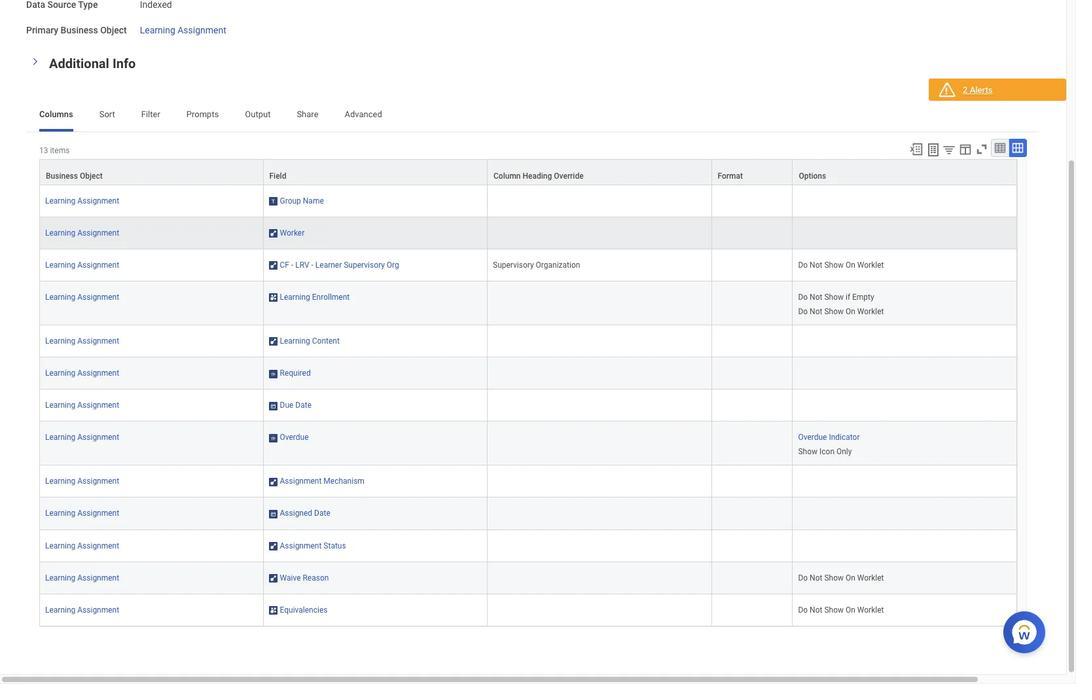 Task type: locate. For each thing, give the bounding box(es) containing it.
on for waive reason
[[846, 573, 856, 583]]

additional
[[49, 55, 109, 71]]

learning for worker
[[45, 228, 76, 238]]

columns
[[39, 109, 73, 119]]

2
[[963, 85, 968, 95]]

5 field image from the top
[[269, 433, 277, 444]]

business up additional on the left of page
[[61, 25, 98, 35]]

field image left 'assigned'
[[269, 509, 277, 520]]

6 field image from the top
[[269, 477, 277, 487]]

assigned date
[[280, 509, 331, 518]]

assignment for due date
[[77, 401, 119, 410]]

9 row from the top
[[39, 422, 1018, 466]]

learning assignment for cf - lrv - learner supervisory org
[[45, 260, 119, 270]]

items
[[50, 146, 70, 155]]

assignment mechanism link
[[280, 474, 365, 486]]

do for waive reason
[[799, 573, 808, 583]]

name
[[303, 196, 324, 205]]

5 field image from the top
[[269, 541, 277, 552]]

3 field image from the top
[[269, 369, 277, 379]]

info
[[113, 55, 136, 71]]

field image left assignment status
[[269, 541, 277, 552]]

0 horizontal spatial supervisory
[[344, 260, 385, 270]]

0 vertical spatial object
[[100, 25, 127, 35]]

field image left required
[[269, 369, 277, 379]]

toolbar
[[904, 139, 1028, 159]]

1 do not show on worklet element from the top
[[799, 258, 884, 270]]

date right due
[[296, 401, 312, 410]]

exclamation image
[[942, 86, 952, 96]]

8 row from the top
[[39, 390, 1018, 422]]

chevron down image
[[31, 53, 40, 69]]

equivalencies link
[[280, 603, 328, 615]]

cf - lrv - learner supervisory org
[[280, 260, 399, 270]]

field image for due date
[[269, 401, 277, 411]]

2 overdue from the left
[[799, 433, 827, 442]]

business down items
[[46, 171, 78, 180]]

1 field image from the top
[[269, 260, 277, 271]]

1 items selected list from the top
[[799, 290, 905, 317]]

field image left cf on the top left
[[269, 260, 277, 271]]

field image left worker
[[269, 228, 277, 239]]

items selected list containing do not show if empty
[[799, 290, 905, 317]]

due
[[280, 401, 294, 410]]

13 items
[[39, 146, 70, 155]]

show
[[825, 260, 844, 270], [825, 293, 844, 302], [825, 307, 844, 316], [799, 447, 818, 457], [825, 573, 844, 583], [825, 606, 844, 615]]

3 do not show on worklet from the top
[[799, 573, 884, 583]]

advanced
[[345, 109, 382, 119]]

1 do from the top
[[799, 260, 808, 270]]

1 horizontal spatial overdue
[[799, 433, 827, 442]]

field image left due
[[269, 401, 277, 411]]

supervisory organization
[[493, 260, 580, 270]]

learning assignment link for required
[[45, 366, 119, 378]]

content
[[312, 337, 340, 346]]

equivalencies
[[280, 606, 328, 615]]

learning assignment link for learning enrollment
[[45, 290, 119, 302]]

assignment for worker
[[77, 228, 119, 238]]

enrollment
[[312, 293, 350, 302]]

0 horizontal spatial date
[[296, 401, 312, 410]]

1 horizontal spatial supervisory
[[493, 260, 534, 270]]

worklet
[[858, 260, 884, 270], [858, 307, 884, 316], [858, 573, 884, 583], [858, 606, 884, 615]]

business object button
[[40, 160, 263, 184]]

field image left the "overdue" link
[[269, 433, 277, 444]]

field image left learning enrollment
[[269, 293, 277, 303]]

supervisory
[[344, 260, 385, 270], [493, 260, 534, 270]]

1 do not show on worklet from the top
[[799, 260, 884, 270]]

additional info
[[49, 55, 136, 71]]

if
[[846, 293, 851, 302]]

export to excel image
[[910, 142, 924, 156]]

do not show on worklet element
[[799, 258, 884, 270], [799, 304, 884, 316], [799, 571, 884, 583], [799, 603, 884, 615]]

assignment for overdue
[[77, 433, 119, 442]]

3 on from the top
[[846, 573, 856, 583]]

do not show on worklet element for waive reason
[[799, 571, 884, 583]]

override
[[554, 171, 584, 180]]

do not show on worklet for equivalencies
[[799, 606, 884, 615]]

2 alerts button
[[929, 79, 1067, 103]]

field image left the group
[[269, 196, 277, 207]]

field image for worker
[[269, 228, 277, 239]]

1 vertical spatial date
[[314, 509, 331, 518]]

field image
[[269, 260, 277, 271], [269, 337, 277, 347], [269, 369, 277, 379], [269, 401, 277, 411], [269, 433, 277, 444], [269, 477, 277, 487]]

learning assignment link for cf - lrv - learner supervisory org
[[45, 258, 119, 270]]

group
[[280, 196, 301, 205]]

do not show if empty element
[[799, 290, 875, 302]]

4 worklet from the top
[[858, 606, 884, 615]]

learning assignment for learning enrollment
[[45, 293, 119, 302]]

do not show on worklet
[[799, 260, 884, 270], [799, 307, 884, 316], [799, 573, 884, 583], [799, 606, 884, 615]]

waive
[[280, 573, 301, 583]]

1 overdue from the left
[[280, 433, 309, 442]]

1 - from the left
[[291, 260, 294, 270]]

0 horizontal spatial overdue
[[280, 433, 309, 442]]

worker
[[280, 228, 305, 238]]

sort
[[99, 109, 115, 119]]

4 not from the top
[[810, 573, 823, 583]]

1 worklet from the top
[[858, 260, 884, 270]]

field image for assignment status
[[269, 541, 277, 552]]

group name
[[280, 196, 324, 205]]

heading
[[523, 171, 552, 180]]

3 field image from the top
[[269, 293, 277, 303]]

assignment for assignment mechanism
[[77, 477, 119, 486]]

tab list
[[26, 100, 1041, 131]]

learning for overdue
[[45, 433, 76, 442]]

primary business object
[[26, 25, 127, 35]]

1 on from the top
[[846, 260, 856, 270]]

1 vertical spatial object
[[80, 171, 103, 180]]

row
[[39, 159, 1018, 185], [39, 185, 1018, 217], [39, 217, 1018, 249], [39, 249, 1018, 281], [39, 281, 1018, 325], [39, 325, 1018, 358], [39, 358, 1018, 390], [39, 390, 1018, 422], [39, 422, 1018, 466], [39, 466, 1018, 498], [39, 498, 1018, 530], [39, 530, 1018, 562], [39, 562, 1018, 594], [39, 594, 1018, 627]]

field image left 'equivalencies'
[[269, 606, 277, 616]]

4 do not show on worklet from the top
[[799, 606, 884, 615]]

learning for learning content
[[45, 337, 76, 346]]

2 row from the top
[[39, 185, 1018, 217]]

date
[[296, 401, 312, 410], [314, 509, 331, 518]]

primary
[[26, 25, 58, 35]]

1 vertical spatial business
[[46, 171, 78, 180]]

due date link
[[280, 398, 312, 410]]

cell
[[488, 185, 712, 217], [712, 185, 793, 217], [793, 185, 1018, 217], [488, 217, 712, 249], [712, 217, 793, 249], [793, 217, 1018, 249], [712, 249, 793, 281], [488, 281, 712, 325], [712, 281, 793, 325], [488, 325, 712, 358], [712, 325, 793, 358], [793, 325, 1018, 358], [488, 358, 712, 390], [712, 358, 793, 390], [793, 358, 1018, 390], [488, 390, 712, 422], [712, 390, 793, 422], [793, 390, 1018, 422], [488, 422, 712, 466], [712, 422, 793, 466], [488, 466, 712, 498], [712, 466, 793, 498], [793, 466, 1018, 498], [488, 498, 712, 530], [712, 498, 793, 530], [793, 498, 1018, 530], [488, 530, 712, 562], [712, 530, 793, 562], [793, 530, 1018, 562], [488, 562, 712, 594], [712, 562, 793, 594], [488, 594, 712, 627], [712, 594, 793, 627]]

status
[[324, 541, 346, 550]]

row containing business object
[[39, 159, 1018, 185]]

field image left the assignment mechanism
[[269, 477, 277, 487]]

learning content link
[[280, 334, 340, 346]]

items selected list
[[799, 290, 905, 317], [799, 430, 881, 457]]

learning for learning enrollment
[[45, 293, 76, 302]]

3 do not show on worklet element from the top
[[799, 571, 884, 583]]

4 field image from the top
[[269, 509, 277, 520]]

- right lrv
[[311, 260, 314, 270]]

4 field image from the top
[[269, 401, 277, 411]]

required
[[280, 369, 311, 378]]

overdue down due date
[[280, 433, 309, 442]]

3 worklet from the top
[[858, 573, 884, 583]]

-
[[291, 260, 294, 270], [311, 260, 314, 270]]

prompts
[[187, 109, 219, 119]]

column
[[494, 171, 521, 180]]

learning for equivalencies
[[45, 606, 76, 615]]

assignment status link
[[280, 539, 346, 550]]

learning for assigned date
[[45, 509, 76, 518]]

overdue indicator
[[799, 433, 860, 442]]

assigned
[[280, 509, 312, 518]]

supervisory left org
[[344, 260, 385, 270]]

1 not from the top
[[810, 260, 823, 270]]

worklet for cf - lrv - learner supervisory org
[[858, 260, 884, 270]]

2 do not show on worklet from the top
[[799, 307, 884, 316]]

overdue up show icon only "element"
[[799, 433, 827, 442]]

learning assignment link
[[140, 22, 226, 35], [45, 194, 119, 205], [45, 226, 119, 238], [45, 258, 119, 270], [45, 290, 119, 302], [45, 334, 119, 346], [45, 366, 119, 378], [45, 398, 119, 410], [45, 430, 119, 442], [45, 474, 119, 486], [45, 507, 119, 518], [45, 539, 119, 550], [45, 571, 119, 583], [45, 603, 119, 615]]

not
[[810, 260, 823, 270], [810, 293, 823, 302], [810, 307, 823, 316], [810, 573, 823, 583], [810, 606, 823, 615]]

7 row from the top
[[39, 358, 1018, 390]]

filter
[[141, 109, 160, 119]]

0 vertical spatial date
[[296, 401, 312, 410]]

learning assignment for assigned date
[[45, 509, 119, 518]]

overdue
[[280, 433, 309, 442], [799, 433, 827, 442]]

field image for required
[[269, 369, 277, 379]]

1 horizontal spatial date
[[314, 509, 331, 518]]

assignment for learning content
[[77, 337, 119, 346]]

assignment for required
[[77, 369, 119, 378]]

field image for equivalencies
[[269, 606, 277, 616]]

business
[[61, 25, 98, 35], [46, 171, 78, 180]]

show for the do not show if empty element
[[825, 293, 844, 302]]

not for waive reason
[[810, 573, 823, 583]]

learning assignment for waive reason
[[45, 573, 119, 583]]

2 on from the top
[[846, 307, 856, 316]]

4 on from the top
[[846, 606, 856, 615]]

assignment for cf - lrv - learner supervisory org
[[77, 260, 119, 270]]

3 do from the top
[[799, 307, 808, 316]]

3 not from the top
[[810, 307, 823, 316]]

1 field image from the top
[[269, 196, 277, 207]]

field image
[[269, 196, 277, 207], [269, 228, 277, 239], [269, 293, 277, 303], [269, 509, 277, 520], [269, 541, 277, 552], [269, 573, 277, 584], [269, 606, 277, 616]]

learning assignment link for equivalencies
[[45, 603, 119, 615]]

1 row from the top
[[39, 159, 1018, 185]]

reason
[[303, 573, 329, 583]]

6 field image from the top
[[269, 573, 277, 584]]

overdue for overdue indicator
[[799, 433, 827, 442]]

- right cf on the top left
[[291, 260, 294, 270]]

2 - from the left
[[311, 260, 314, 270]]

learning assignment
[[140, 25, 226, 35], [45, 196, 119, 205], [45, 228, 119, 238], [45, 260, 119, 270], [45, 293, 119, 302], [45, 337, 119, 346], [45, 369, 119, 378], [45, 401, 119, 410], [45, 433, 119, 442], [45, 477, 119, 486], [45, 509, 119, 518], [45, 541, 119, 550], [45, 573, 119, 583], [45, 606, 119, 615]]

4 do not show on worklet element from the top
[[799, 603, 884, 615]]

indicator
[[829, 433, 860, 442]]

4 do from the top
[[799, 573, 808, 583]]

learning assignment for learning content
[[45, 337, 119, 346]]

supervisory left organization
[[493, 260, 534, 270]]

on for equivalencies
[[846, 606, 856, 615]]

learning assignment link for assigned date
[[45, 507, 119, 518]]

4 row from the top
[[39, 249, 1018, 281]]

learning for waive reason
[[45, 573, 76, 583]]

0 vertical spatial items selected list
[[799, 290, 905, 317]]

learning
[[140, 25, 175, 35], [45, 196, 76, 205], [45, 228, 76, 238], [45, 260, 76, 270], [45, 293, 76, 302], [280, 293, 310, 302], [45, 337, 76, 346], [280, 337, 310, 346], [45, 369, 76, 378], [45, 401, 76, 410], [45, 433, 76, 442], [45, 477, 76, 486], [45, 509, 76, 518], [45, 541, 76, 550], [45, 573, 76, 583], [45, 606, 76, 615]]

field button
[[264, 160, 487, 184]]

5 do from the top
[[799, 606, 808, 615]]

options button
[[793, 160, 1017, 184]]

show for do not show on worklet "element" for cf - lrv - learner supervisory org
[[825, 260, 844, 270]]

worklet for equivalencies
[[858, 606, 884, 615]]

options
[[799, 171, 827, 180]]

object
[[100, 25, 127, 35], [80, 171, 103, 180]]

2 field image from the top
[[269, 228, 277, 239]]

tab list containing columns
[[26, 100, 1041, 131]]

data source type element
[[140, 0, 172, 11]]

assignment for learning enrollment
[[77, 293, 119, 302]]

1 vertical spatial items selected list
[[799, 430, 881, 457]]

assignment
[[178, 25, 226, 35], [77, 196, 119, 205], [77, 228, 119, 238], [77, 260, 119, 270], [77, 293, 119, 302], [77, 337, 119, 346], [77, 369, 119, 378], [77, 401, 119, 410], [77, 433, 119, 442], [77, 477, 119, 486], [280, 477, 322, 486], [77, 509, 119, 518], [77, 541, 119, 550], [280, 541, 322, 550], [77, 573, 119, 583], [77, 606, 119, 615]]

2 not from the top
[[810, 293, 823, 302]]

column heading override button
[[488, 160, 712, 184]]

7 field image from the top
[[269, 606, 277, 616]]

2 items selected list from the top
[[799, 430, 881, 457]]

additional info button
[[49, 55, 136, 71]]

field image for waive reason
[[269, 573, 277, 584]]

5 not from the top
[[810, 606, 823, 615]]

date right 'assigned'
[[314, 509, 331, 518]]

items selected list containing overdue indicator
[[799, 430, 881, 457]]

learning assignment link for worker
[[45, 226, 119, 238]]

field image left learning content
[[269, 337, 277, 347]]

learning assignment for worker
[[45, 228, 119, 238]]

mechanism
[[324, 477, 365, 486]]

1 supervisory from the left
[[344, 260, 385, 270]]

do
[[799, 260, 808, 270], [799, 293, 808, 302], [799, 307, 808, 316], [799, 573, 808, 583], [799, 606, 808, 615]]

show icon only element
[[799, 445, 852, 457]]

learning enrollment link
[[280, 290, 350, 302]]

show icon only
[[799, 447, 852, 457]]

0 horizontal spatial -
[[291, 260, 294, 270]]

overdue inside overdue indicator link
[[799, 433, 827, 442]]

field image left waive
[[269, 573, 277, 584]]

on
[[846, 260, 856, 270], [846, 307, 856, 316], [846, 573, 856, 583], [846, 606, 856, 615]]

1 horizontal spatial -
[[311, 260, 314, 270]]

learning for assignment mechanism
[[45, 477, 76, 486]]

learning assignment link for group name
[[45, 194, 119, 205]]

not for cf - lrv - learner supervisory org
[[810, 260, 823, 270]]

2 field image from the top
[[269, 337, 277, 347]]

business inside popup button
[[46, 171, 78, 180]]

6 row from the top
[[39, 325, 1018, 358]]



Task type: describe. For each thing, give the bounding box(es) containing it.
due date
[[280, 401, 312, 410]]

field image for assigned date
[[269, 509, 277, 520]]

format
[[718, 171, 743, 180]]

field image for overdue
[[269, 433, 277, 444]]

expand table image
[[1012, 141, 1025, 154]]

2 alerts
[[963, 85, 993, 95]]

2 do not show on worklet element from the top
[[799, 304, 884, 316]]

overdue for the "overdue" link
[[280, 433, 309, 442]]

0 vertical spatial business
[[61, 25, 98, 35]]

object inside popup button
[[80, 171, 103, 180]]

items selected list for learning enrollment
[[799, 290, 905, 317]]

org
[[387, 260, 399, 270]]

2 do from the top
[[799, 293, 808, 302]]

learning for assignment status
[[45, 541, 76, 550]]

learning assignment for overdue
[[45, 433, 119, 442]]

learning enrollment
[[280, 293, 350, 302]]

12 row from the top
[[39, 530, 1018, 562]]

learning content
[[280, 337, 340, 346]]

14 row from the top
[[39, 594, 1018, 627]]

field image for learning enrollment
[[269, 293, 277, 303]]

click to view/edit grid preferences image
[[959, 142, 973, 156]]

required link
[[280, 366, 311, 378]]

learning assignment for group name
[[45, 196, 119, 205]]

2 supervisory from the left
[[493, 260, 534, 270]]

share
[[297, 109, 319, 119]]

waive reason link
[[280, 571, 329, 583]]

on for cf - lrv - learner supervisory org
[[846, 260, 856, 270]]

do for cf - lrv - learner supervisory org
[[799, 260, 808, 270]]

icon
[[820, 447, 835, 457]]

2 worklet from the top
[[858, 307, 884, 316]]

column heading override
[[494, 171, 584, 180]]

assignment mechanism
[[280, 477, 365, 486]]

organization
[[536, 260, 580, 270]]

field image for learning content
[[269, 337, 277, 347]]

learning assignment for equivalencies
[[45, 606, 119, 615]]

overdue link
[[280, 430, 309, 442]]

date for assigned date
[[314, 509, 331, 518]]

do not show if empty
[[799, 293, 875, 302]]

learning assignment link for due date
[[45, 398, 119, 410]]

business object
[[46, 171, 103, 180]]

overdue indicator link
[[799, 430, 860, 442]]

field image for group name
[[269, 196, 277, 207]]

learning assignment link for assignment status
[[45, 539, 119, 550]]

do not show on worklet for waive reason
[[799, 573, 884, 583]]

alerts
[[970, 85, 993, 95]]

assignment for waive reason
[[77, 573, 119, 583]]

output
[[245, 109, 271, 119]]

assignment status
[[280, 541, 346, 550]]

13 row from the top
[[39, 562, 1018, 594]]

11 row from the top
[[39, 498, 1018, 530]]

workday assistant region
[[1004, 606, 1051, 654]]

empty
[[853, 293, 875, 302]]

learning assignment link for learning content
[[45, 334, 119, 346]]

do not show on worklet element for equivalencies
[[799, 603, 884, 615]]

table image
[[994, 141, 1007, 154]]

learning for group name
[[45, 196, 76, 205]]

learning assignment for required
[[45, 369, 119, 378]]

field image for assignment mechanism
[[269, 477, 277, 487]]

5 row from the top
[[39, 281, 1018, 325]]

show for 2nd do not show on worklet "element"
[[825, 307, 844, 316]]

lrv
[[295, 260, 310, 270]]

assignment for assignment status
[[77, 541, 119, 550]]

format button
[[712, 160, 793, 184]]

learning inside "link"
[[280, 337, 310, 346]]

do for equivalencies
[[799, 606, 808, 615]]

waive reason
[[280, 573, 329, 583]]

learner
[[316, 260, 342, 270]]

worklet for waive reason
[[858, 573, 884, 583]]

group name link
[[280, 194, 324, 205]]

export to worksheets image
[[926, 142, 942, 158]]

not for equivalencies
[[810, 606, 823, 615]]

do not show on worklet for cf - lrv - learner supervisory org
[[799, 260, 884, 270]]

fullscreen image
[[975, 142, 990, 156]]

select to filter grid data image
[[942, 142, 957, 156]]

13
[[39, 146, 48, 155]]

learning for due date
[[45, 401, 76, 410]]

show for waive reason do not show on worklet "element"
[[825, 573, 844, 583]]

cf - lrv - learner supervisory org link
[[280, 258, 399, 270]]

do not show on worklet element for cf - lrv - learner supervisory org
[[799, 258, 884, 270]]

learning assignment link for assignment mechanism
[[45, 474, 119, 486]]

learning assignment for due date
[[45, 401, 119, 410]]

assignment for assigned date
[[77, 509, 119, 518]]

items selected list for overdue
[[799, 430, 881, 457]]

date for due date
[[296, 401, 312, 410]]

learning assignment link for waive reason
[[45, 571, 119, 583]]

cf
[[280, 260, 289, 270]]

learning assignment for assignment mechanism
[[45, 477, 119, 486]]

show for do not show on worklet "element" corresponding to equivalencies
[[825, 606, 844, 615]]

learning for required
[[45, 369, 76, 378]]

learning for cf - lrv - learner supervisory org
[[45, 260, 76, 270]]

field image for cf - lrv - learner supervisory org
[[269, 260, 277, 271]]

learning assignment link for overdue
[[45, 430, 119, 442]]

learning inside "learning enrollment" link
[[280, 293, 310, 302]]

learning assignment for assignment status
[[45, 541, 119, 550]]

assigned date link
[[280, 507, 331, 518]]

assignment for equivalencies
[[77, 606, 119, 615]]

3 row from the top
[[39, 217, 1018, 249]]

worker link
[[280, 226, 305, 238]]

field
[[270, 171, 286, 180]]

assignment for group name
[[77, 196, 119, 205]]

10 row from the top
[[39, 466, 1018, 498]]

only
[[837, 447, 852, 457]]



Task type: vqa. For each thing, say whether or not it's contained in the screenshot.
icon
yes



